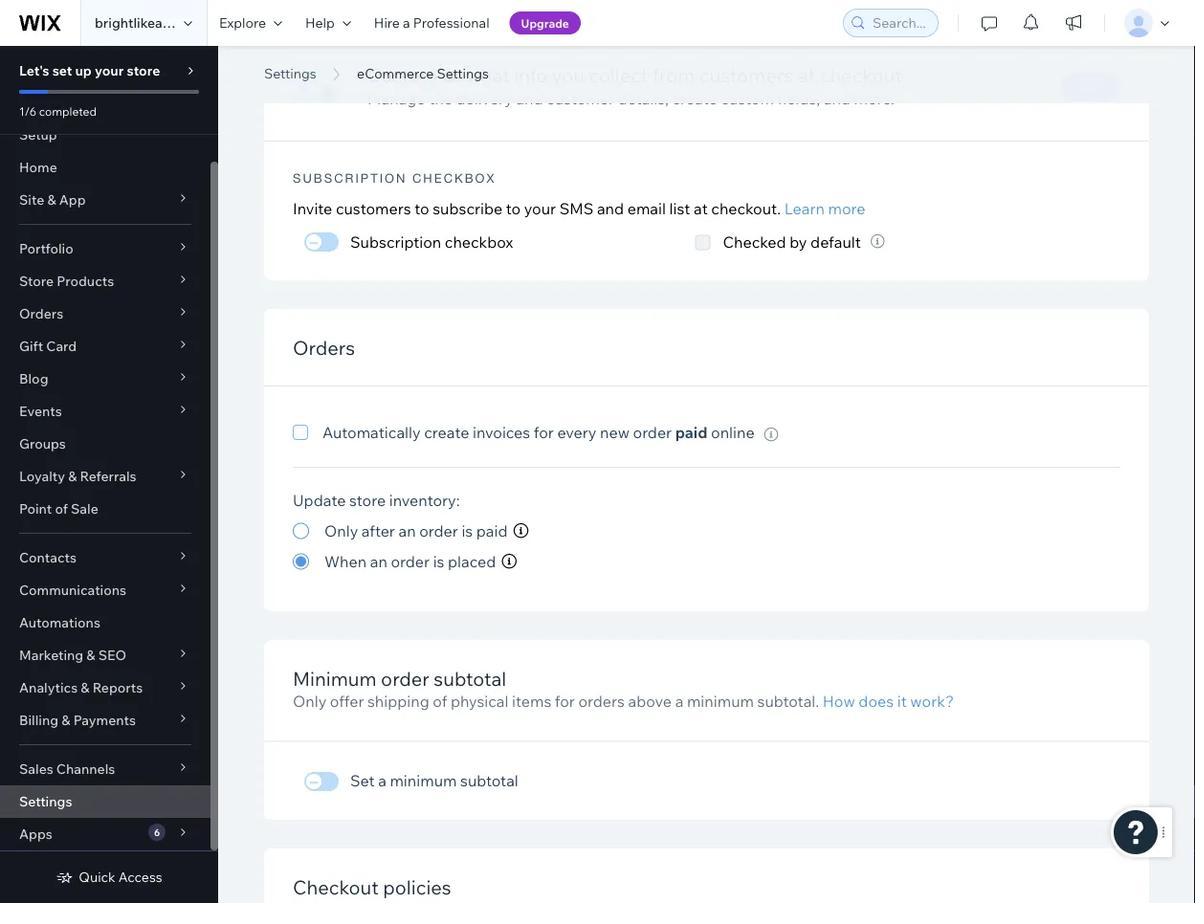 Task type: locate. For each thing, give the bounding box(es) containing it.
0 horizontal spatial create
[[424, 423, 469, 442]]

1 vertical spatial for
[[555, 692, 575, 711]]

1 vertical spatial info tooltip image
[[764, 427, 779, 441]]

1 horizontal spatial customers
[[699, 63, 794, 87]]

0 vertical spatial an
[[399, 522, 416, 541]]

settings link down the channels on the left bottom of page
[[0, 786, 211, 818]]

2 horizontal spatial a
[[675, 692, 684, 711]]

info tooltip image right 'online'
[[764, 427, 779, 441]]

access
[[118, 869, 162, 886]]

& for loyalty
[[68, 468, 77, 485]]

subtotal inside minimum order subtotal only offer shipping of physical items for orders above a minimum subtotal. how does it work?
[[434, 667, 506, 690]]

0 vertical spatial minimum
[[687, 692, 754, 711]]

& left seo
[[86, 647, 95, 664]]

0 horizontal spatial and
[[516, 88, 543, 107]]

0 horizontal spatial minimum
[[390, 772, 457, 791]]

and down info
[[516, 88, 543, 107]]

at right list
[[694, 199, 708, 218]]

1 vertical spatial at
[[694, 199, 708, 218]]

1 vertical spatial an
[[370, 552, 387, 571]]

1/6 completed
[[19, 104, 97, 118]]

you
[[552, 63, 585, 87]]

is up placed
[[462, 522, 473, 541]]

a right above
[[675, 692, 684, 711]]

minimum left subtotal.
[[687, 692, 754, 711]]

minimum inside minimum order subtotal only offer shipping of physical items for orders above a minimum subtotal. how does it work?
[[687, 692, 754, 711]]

Search... field
[[867, 10, 932, 36]]

only
[[324, 522, 358, 541], [293, 692, 327, 711]]

sale
[[71, 500, 98, 517]]

0 vertical spatial settings link
[[255, 64, 326, 83]]

sidebar element
[[0, 46, 218, 903]]

more.
[[854, 88, 895, 107]]

0 horizontal spatial at
[[694, 199, 708, 218]]

minimum
[[293, 667, 377, 690]]

an
[[399, 522, 416, 541], [370, 552, 387, 571]]

gift
[[19, 338, 43, 355]]

info tooltip image
[[871, 234, 885, 249], [764, 427, 779, 441], [513, 524, 529, 539]]

1 vertical spatial a
[[675, 692, 684, 711]]

ecommerce
[[264, 41, 463, 85], [357, 65, 434, 82]]

customers up custom
[[699, 63, 794, 87]]

paid up info tooltip icon
[[476, 522, 508, 541]]

your
[[95, 62, 124, 79], [524, 199, 556, 218]]

checkbox
[[412, 170, 496, 185]]

to right subscribe
[[506, 199, 521, 218]]

0 vertical spatial info tooltip image
[[871, 234, 885, 249]]

0 vertical spatial store
[[127, 62, 160, 79]]

to up the "subscription checkbox"
[[415, 199, 429, 218]]

communications
[[19, 582, 126, 599]]

at inside customize what info you collect from customers at checkout manage the delivery and customer details, create custom fields, and more.
[[798, 63, 816, 87]]

subtotal down physical at the bottom
[[460, 772, 519, 791]]

& for marketing
[[86, 647, 95, 664]]

ecommerce up manage
[[357, 65, 434, 82]]

subscription down subscription checkbox on the left top of the page
[[350, 232, 441, 251]]

invoices
[[473, 423, 530, 442]]

store down brightlikeadiamond
[[127, 62, 160, 79]]

help
[[305, 14, 335, 31]]

2 horizontal spatial info tooltip image
[[871, 234, 885, 249]]

of left sale
[[55, 500, 68, 517]]

0 horizontal spatial orders
[[19, 305, 63, 322]]

create left invoices
[[424, 423, 469, 442]]

0 horizontal spatial customers
[[336, 199, 411, 218]]

create down from
[[672, 88, 717, 107]]

1 vertical spatial customers
[[336, 199, 411, 218]]

& left reports
[[81, 679, 90, 696]]

for left every
[[534, 423, 554, 442]]

and down "checkout"
[[824, 88, 851, 107]]

invite
[[293, 199, 332, 218]]

email
[[627, 199, 666, 218]]

& right billing
[[62, 712, 70, 729]]

0 horizontal spatial paid
[[476, 522, 508, 541]]

physical
[[451, 692, 509, 711]]

checked by default
[[723, 232, 861, 251]]

info tooltip image for only after an order is paid
[[513, 524, 529, 539]]

store up after
[[349, 491, 386, 510]]

upgrade button
[[510, 11, 581, 34]]

& inside loyalty & referrals dropdown button
[[68, 468, 77, 485]]

brightlikeadiamond
[[95, 14, 218, 31]]

a inside minimum order subtotal only offer shipping of physical items for orders above a minimum subtotal. how does it work?
[[675, 692, 684, 711]]

order
[[633, 423, 672, 442], [419, 522, 458, 541], [391, 552, 430, 571], [381, 667, 430, 690]]

your right up
[[95, 62, 124, 79]]

0 horizontal spatial an
[[370, 552, 387, 571]]

minimum right the set
[[390, 772, 457, 791]]

hire
[[374, 14, 400, 31]]

0 vertical spatial create
[[672, 88, 717, 107]]

an down after
[[370, 552, 387, 571]]

1 horizontal spatial settings link
[[255, 64, 326, 83]]

customer
[[547, 88, 614, 107]]

info tooltip image right the default
[[871, 234, 885, 249]]

hire a professional link
[[363, 0, 501, 46]]

app
[[59, 191, 86, 208]]

payments
[[73, 712, 136, 729]]

1 horizontal spatial paid
[[675, 423, 708, 442]]

0 vertical spatial is
[[462, 522, 473, 541]]

1 vertical spatial of
[[433, 692, 447, 711]]

& inside the billing & payments dropdown button
[[62, 712, 70, 729]]

1 horizontal spatial minimum
[[687, 692, 754, 711]]

custom
[[721, 88, 774, 107]]

subscription checkbox
[[350, 232, 513, 251]]

paid left 'online'
[[675, 423, 708, 442]]

0 vertical spatial subtotal
[[434, 667, 506, 690]]

0 vertical spatial orders
[[19, 305, 63, 322]]

at up fields,
[[798, 63, 816, 87]]

learn more link
[[784, 199, 865, 218]]

automations
[[19, 614, 100, 631]]

& inside the 'analytics & reports' popup button
[[81, 679, 90, 696]]

1 vertical spatial is
[[433, 552, 444, 571]]

analytics & reports
[[19, 679, 143, 696]]

loyalty & referrals
[[19, 468, 136, 485]]

1 horizontal spatial a
[[403, 14, 410, 31]]

only inside minimum order subtotal only offer shipping of physical items for orders above a minimum subtotal. how does it work?
[[293, 692, 327, 711]]

1 horizontal spatial for
[[555, 692, 575, 711]]

info tooltip image
[[502, 554, 517, 569]]

1 to from the left
[[415, 199, 429, 218]]

1 horizontal spatial create
[[672, 88, 717, 107]]

your left the sms
[[524, 199, 556, 218]]

store
[[19, 273, 54, 289]]

minimum
[[687, 692, 754, 711], [390, 772, 457, 791]]

more
[[828, 199, 865, 218]]

1 vertical spatial subscription
[[350, 232, 441, 251]]

portfolio button
[[0, 233, 211, 265]]

0 vertical spatial for
[[534, 423, 554, 442]]

checkout
[[820, 63, 902, 87]]

customers down subscription checkbox on the left top of the page
[[336, 199, 411, 218]]

order right new
[[633, 423, 672, 442]]

0 vertical spatial subscription
[[293, 170, 407, 185]]

a for hire a professional
[[403, 14, 410, 31]]

2 vertical spatial info tooltip image
[[513, 524, 529, 539]]

subscription for subscription checkbox
[[293, 170, 407, 185]]

1 vertical spatial orders
[[293, 335, 355, 359]]

store inside sidebar element
[[127, 62, 160, 79]]

0 horizontal spatial store
[[127, 62, 160, 79]]

& right the "loyalty"
[[68, 468, 77, 485]]

up
[[75, 62, 92, 79]]

1 horizontal spatial store
[[349, 491, 386, 510]]

0 horizontal spatial of
[[55, 500, 68, 517]]

online
[[711, 423, 755, 442]]

marketing & seo button
[[0, 639, 211, 672]]

1 horizontal spatial to
[[506, 199, 521, 218]]

a right the hire
[[403, 14, 410, 31]]

groups
[[19, 435, 66, 452]]

a right the set
[[378, 772, 386, 791]]

subtotal up physical at the bottom
[[434, 667, 506, 690]]

0 horizontal spatial is
[[433, 552, 444, 571]]

of left physical at the bottom
[[433, 692, 447, 711]]

settings link down help
[[255, 64, 326, 83]]

is
[[462, 522, 473, 541], [433, 552, 444, 571]]

0 vertical spatial a
[[403, 14, 410, 31]]

create inside customize what info you collect from customers at checkout manage the delivery and customer details, create custom fields, and more.
[[672, 88, 717, 107]]

subtotal.
[[757, 692, 819, 711]]

for right items
[[555, 692, 575, 711]]

0 vertical spatial customers
[[699, 63, 794, 87]]

0 horizontal spatial info tooltip image
[[513, 524, 529, 539]]

1 horizontal spatial at
[[798, 63, 816, 87]]

1 vertical spatial subtotal
[[460, 772, 519, 791]]

0 vertical spatial your
[[95, 62, 124, 79]]

& right site
[[47, 191, 56, 208]]

order down 'inventory:' on the bottom left
[[419, 522, 458, 541]]

only down minimum
[[293, 692, 327, 711]]

info tooltip image up info tooltip icon
[[513, 524, 529, 539]]

order inside minimum order subtotal only offer shipping of physical items for orders above a minimum subtotal. how does it work?
[[381, 667, 430, 690]]

settings down sales
[[19, 793, 72, 810]]

sales
[[19, 761, 53, 778]]

is left placed
[[433, 552, 444, 571]]

card
[[46, 338, 77, 355]]

paid
[[675, 423, 708, 442], [476, 522, 508, 541]]

0 horizontal spatial a
[[378, 772, 386, 791]]

of
[[55, 500, 68, 517], [433, 692, 447, 711]]

an right after
[[399, 522, 416, 541]]

settings down 'upgrade'
[[471, 41, 610, 85]]

1 vertical spatial your
[[524, 199, 556, 218]]

help button
[[294, 0, 363, 46]]

1 vertical spatial paid
[[476, 522, 508, 541]]

0 vertical spatial of
[[55, 500, 68, 517]]

1/6
[[19, 104, 36, 118]]

site & app
[[19, 191, 86, 208]]

automations link
[[0, 607, 211, 639]]

0 horizontal spatial your
[[95, 62, 124, 79]]

and right the sms
[[597, 199, 624, 218]]

info
[[514, 63, 548, 87]]

of inside minimum order subtotal only offer shipping of physical items for orders above a minimum subtotal. how does it work?
[[433, 692, 447, 711]]

1 horizontal spatial your
[[524, 199, 556, 218]]

and
[[516, 88, 543, 107], [824, 88, 851, 107], [597, 199, 624, 218]]

update store inventory:
[[293, 491, 460, 510]]

1 horizontal spatial of
[[433, 692, 447, 711]]

& inside site & app dropdown button
[[47, 191, 56, 208]]

1 vertical spatial only
[[293, 692, 327, 711]]

settings inside sidebar element
[[19, 793, 72, 810]]

2 vertical spatial a
[[378, 772, 386, 791]]

customers inside customize what info you collect from customers at checkout manage the delivery and customer details, create custom fields, and more.
[[699, 63, 794, 87]]

point of sale link
[[0, 493, 211, 525]]

1 horizontal spatial info tooltip image
[[764, 427, 779, 441]]

customize
[[367, 63, 462, 87]]

order up the shipping
[[381, 667, 430, 690]]

site & app button
[[0, 184, 211, 216]]

& inside marketing & seo dropdown button
[[86, 647, 95, 664]]

subscription up invite
[[293, 170, 407, 185]]

at
[[798, 63, 816, 87], [694, 199, 708, 218]]

& for analytics
[[81, 679, 90, 696]]

quick access
[[79, 869, 162, 886]]

point
[[19, 500, 52, 517]]

1 vertical spatial create
[[424, 423, 469, 442]]

set
[[52, 62, 72, 79]]

0 vertical spatial at
[[798, 63, 816, 87]]

your inside sidebar element
[[95, 62, 124, 79]]

0 horizontal spatial to
[[415, 199, 429, 218]]

1 vertical spatial settings link
[[0, 786, 211, 818]]

only up the when
[[324, 522, 358, 541]]



Task type: vqa. For each thing, say whether or not it's contained in the screenshot.
Point of Sale
yes



Task type: describe. For each thing, give the bounding box(es) containing it.
home link
[[0, 151, 211, 184]]

professional
[[413, 14, 490, 31]]

automatically create invoices for every new order paid online
[[322, 423, 755, 442]]

blog button
[[0, 363, 211, 395]]

products
[[57, 273, 114, 289]]

events
[[19, 403, 62, 420]]

ecommerce down the hire
[[264, 41, 463, 85]]

0 vertical spatial only
[[324, 522, 358, 541]]

the
[[429, 88, 452, 107]]

of inside sidebar element
[[55, 500, 68, 517]]

checkout
[[293, 875, 379, 899]]

settings down help
[[264, 65, 316, 82]]

1 horizontal spatial orders
[[293, 335, 355, 359]]

explore
[[219, 14, 266, 31]]

checkout policies
[[293, 875, 451, 899]]

sales channels
[[19, 761, 115, 778]]

collect
[[589, 63, 648, 87]]

sales channels button
[[0, 753, 211, 786]]

checkbox
[[445, 232, 513, 251]]

2 to from the left
[[506, 199, 521, 218]]

how
[[823, 692, 855, 711]]

orders inside popup button
[[19, 305, 63, 322]]

details,
[[618, 88, 669, 107]]

list
[[669, 199, 690, 218]]

reports
[[93, 679, 143, 696]]

customize what info you collect from customers at checkout manage the delivery and customer details, create custom fields, and more.
[[367, 63, 902, 107]]

for inside minimum order subtotal only offer shipping of physical items for orders above a minimum subtotal. how does it work?
[[555, 692, 575, 711]]

contacts
[[19, 549, 77, 566]]

1 horizontal spatial and
[[597, 199, 624, 218]]

delivery
[[456, 88, 513, 107]]

orders
[[578, 692, 625, 711]]

store products
[[19, 273, 114, 289]]

a for set a minimum subtotal
[[378, 772, 386, 791]]

marketing & seo
[[19, 647, 126, 664]]

apps
[[19, 826, 52, 843]]

blog
[[19, 370, 48, 387]]

events button
[[0, 395, 211, 428]]

minimum order subtotal only offer shipping of physical items for orders above a minimum subtotal. how does it work?
[[293, 667, 954, 711]]

checkout.
[[711, 199, 781, 218]]

every
[[557, 423, 597, 442]]

let's set up your store
[[19, 62, 160, 79]]

0 vertical spatial paid
[[675, 423, 708, 442]]

loyalty
[[19, 468, 65, 485]]

does
[[859, 692, 894, 711]]

update
[[293, 491, 346, 510]]

channels
[[56, 761, 115, 778]]

orders button
[[0, 298, 211, 330]]

items
[[512, 692, 551, 711]]

hire a professional
[[374, 14, 490, 31]]

portfolio
[[19, 240, 73, 257]]

set
[[350, 772, 375, 791]]

from
[[653, 63, 695, 87]]

only after an order is paid
[[324, 522, 508, 541]]

set a minimum subtotal
[[350, 772, 519, 791]]

order down the only after an order is paid on the left
[[391, 552, 430, 571]]

upgrade
[[521, 16, 569, 30]]

completed
[[39, 104, 97, 118]]

learn
[[784, 199, 825, 218]]

point of sale
[[19, 500, 98, 517]]

default
[[811, 232, 861, 251]]

sms
[[560, 199, 594, 218]]

shipping
[[367, 692, 429, 711]]

0 horizontal spatial for
[[534, 423, 554, 442]]

quick
[[79, 869, 115, 886]]

edit
[[1078, 78, 1103, 95]]

1 horizontal spatial is
[[462, 522, 473, 541]]

& for site
[[47, 191, 56, 208]]

referrals
[[80, 468, 136, 485]]

billing
[[19, 712, 59, 729]]

policies
[[383, 875, 451, 899]]

after
[[362, 522, 395, 541]]

analytics
[[19, 679, 78, 696]]

1 vertical spatial minimum
[[390, 772, 457, 791]]

groups link
[[0, 428, 211, 460]]

manage
[[367, 88, 425, 107]]

0 horizontal spatial settings link
[[0, 786, 211, 818]]

edit button
[[1061, 73, 1121, 101]]

work?
[[910, 692, 954, 711]]

& for billing
[[62, 712, 70, 729]]

automatically
[[322, 423, 421, 442]]

1 vertical spatial store
[[349, 491, 386, 510]]

billing & payments
[[19, 712, 136, 729]]

it
[[897, 692, 907, 711]]

loyalty & referrals button
[[0, 460, 211, 493]]

store products button
[[0, 265, 211, 298]]

settings up delivery
[[437, 65, 489, 82]]

communications button
[[0, 574, 211, 607]]

marketing
[[19, 647, 83, 664]]

how does it work? link
[[823, 692, 954, 711]]

setup
[[19, 126, 57, 143]]

analytics & reports button
[[0, 672, 211, 704]]

invite customers to subscribe to your sms and email list at checkout. learn more
[[293, 199, 865, 218]]

subscribe
[[433, 199, 503, 218]]

site
[[19, 191, 44, 208]]

info tooltip image for automatically create invoices for every new order
[[764, 427, 779, 441]]

what
[[466, 63, 510, 87]]

2 horizontal spatial and
[[824, 88, 851, 107]]

new
[[600, 423, 630, 442]]

subscription for subscription checkbox
[[350, 232, 441, 251]]

1 horizontal spatial an
[[399, 522, 416, 541]]

offer
[[330, 692, 364, 711]]



